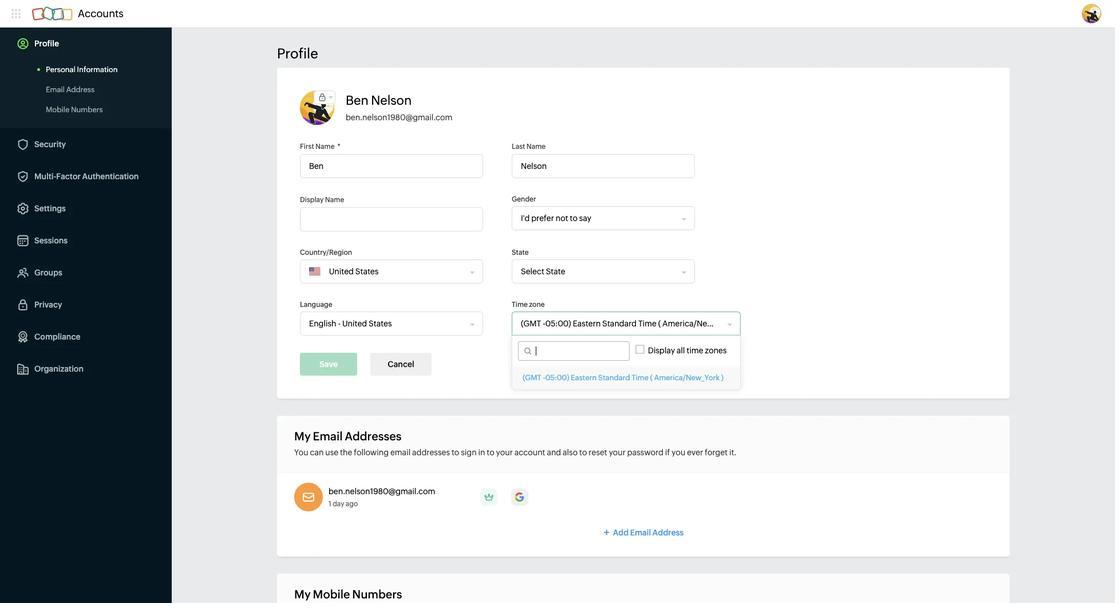 Task type: vqa. For each thing, say whether or not it's contained in the screenshot.
the leftmost display
yes



Task type: describe. For each thing, give the bounding box(es) containing it.
reset
[[589, 448, 608, 457]]

compliance
[[34, 332, 80, 341]]

2 your from the left
[[609, 448, 626, 457]]

name for last
[[527, 143, 546, 151]]

1 vertical spatial time
[[632, 373, 649, 382]]

zone
[[529, 301, 545, 309]]

display for display name
[[300, 196, 324, 204]]

following
[[354, 448, 389, 457]]

display all time zones
[[648, 346, 727, 355]]

also
[[563, 448, 578, 457]]

*
[[338, 143, 341, 151]]

1 horizontal spatial profile
[[277, 46, 318, 61]]

you
[[672, 448, 686, 457]]

organization
[[34, 364, 84, 373]]

last
[[512, 143, 525, 151]]

my for my email addresses you can use the following email addresses to sign in to your account and also to reset your password if you ever forget it.
[[294, 430, 311, 443]]

country/region
[[300, 249, 352, 257]]

add email address
[[613, 528, 684, 537]]

my mobile numbers
[[294, 588, 402, 601]]

forget
[[705, 448, 728, 457]]

addresses
[[412, 448, 450, 457]]

3 to from the left
[[580, 448, 587, 457]]

(gmt -05:00) eastern standard time ( america/new_york )
[[523, 373, 724, 382]]

accounts
[[78, 7, 124, 19]]

the
[[340, 448, 352, 457]]

display for display all time zones
[[648, 346, 675, 355]]

ben.nelson1980@gmail.com 1 day ago
[[329, 487, 435, 508]]

0 vertical spatial ben.nelson1980@gmail.com
[[346, 113, 453, 122]]

it.
[[730, 448, 737, 457]]

ben
[[346, 93, 369, 108]]

cancel button
[[371, 353, 432, 376]]

0 horizontal spatial numbers
[[71, 105, 103, 114]]

you
[[294, 448, 308, 457]]

1 horizontal spatial address
[[653, 528, 684, 537]]

zones
[[705, 346, 727, 355]]

authentication
[[82, 172, 139, 181]]

addresses
[[345, 430, 402, 443]]

1 vertical spatial numbers
[[352, 588, 402, 601]]

factor
[[56, 172, 81, 181]]

account
[[515, 448, 546, 457]]

Search... field
[[532, 342, 629, 360]]

sessions
[[34, 236, 68, 245]]

my email addresses you can use the following email addresses to sign in to your account and also to reset your password if you ever forget it.
[[294, 430, 737, 457]]

mobile numbers
[[46, 105, 103, 114]]

settings
[[34, 204, 66, 213]]

password
[[628, 448, 664, 457]]

email
[[391, 448, 411, 457]]

security
[[34, 140, 66, 149]]

05:00)
[[546, 373, 570, 382]]

multi-
[[34, 172, 56, 181]]

1 your from the left
[[496, 448, 513, 457]]

groups
[[34, 268, 62, 277]]

1
[[329, 500, 331, 508]]



Task type: locate. For each thing, give the bounding box(es) containing it.
mobile
[[46, 105, 69, 114], [313, 588, 350, 601]]

your right the reset
[[609, 448, 626, 457]]

america/new_york
[[654, 373, 720, 382]]

display
[[300, 196, 324, 204], [648, 346, 675, 355]]

)
[[722, 373, 724, 382]]

1 horizontal spatial display
[[648, 346, 675, 355]]

1 vertical spatial ben.nelson1980@gmail.com
[[329, 487, 435, 496]]

email inside my email addresses you can use the following email addresses to sign in to your account and also to reset your password if you ever forget it.
[[313, 430, 343, 443]]

email up use
[[313, 430, 343, 443]]

standard
[[599, 373, 630, 382]]

0 horizontal spatial to
[[452, 448, 459, 457]]

address
[[66, 85, 95, 94], [653, 528, 684, 537]]

0 vertical spatial my
[[294, 430, 311, 443]]

and
[[547, 448, 561, 457]]

in
[[478, 448, 485, 457]]

my inside my email addresses you can use the following email addresses to sign in to your account and also to reset your password if you ever forget it.
[[294, 430, 311, 443]]

0 horizontal spatial address
[[66, 85, 95, 94]]

save
[[320, 360, 338, 369]]

cancel
[[388, 360, 414, 369]]

2 horizontal spatial to
[[580, 448, 587, 457]]

1 vertical spatial mobile
[[313, 588, 350, 601]]

profile up 'personal'
[[34, 39, 59, 48]]

language
[[300, 301, 333, 309]]

2 horizontal spatial email
[[630, 528, 651, 537]]

my for my mobile numbers
[[294, 588, 311, 601]]

ben nelson ben.nelson1980@gmail.com
[[346, 93, 453, 122]]

ben.nelson1980@gmail.com down nelson
[[346, 113, 453, 122]]

time left (
[[632, 373, 649, 382]]

email address
[[46, 85, 95, 94]]

to
[[452, 448, 459, 457], [487, 448, 495, 457], [580, 448, 587, 457]]

to right the in
[[487, 448, 495, 457]]

privacy
[[34, 300, 62, 309]]

last name
[[512, 143, 546, 151]]

(gmt
[[523, 373, 542, 382]]

0 vertical spatial time
[[512, 301, 528, 309]]

address right add
[[653, 528, 684, 537]]

profile
[[34, 39, 59, 48], [277, 46, 318, 61]]

1 vertical spatial my
[[294, 588, 311, 601]]

name for display
[[325, 196, 344, 204]]

use
[[325, 448, 339, 457]]

personal
[[46, 65, 76, 74]]

your right the in
[[496, 448, 513, 457]]

ago
[[346, 500, 358, 508]]

-
[[543, 373, 546, 382]]

1 horizontal spatial to
[[487, 448, 495, 457]]

1 to from the left
[[452, 448, 459, 457]]

to right the also on the bottom right
[[580, 448, 587, 457]]

0 vertical spatial email
[[46, 85, 65, 94]]

name for first
[[316, 143, 335, 151]]

2 my from the top
[[294, 588, 311, 601]]

email for my
[[313, 430, 343, 443]]

time
[[687, 346, 704, 355]]

name right last
[[527, 143, 546, 151]]

1 my from the top
[[294, 430, 311, 443]]

0 vertical spatial display
[[300, 196, 324, 204]]

1 horizontal spatial time
[[632, 373, 649, 382]]

my
[[294, 430, 311, 443], [294, 588, 311, 601]]

0 horizontal spatial time
[[512, 301, 528, 309]]

first name *
[[300, 143, 341, 151]]

gender
[[512, 195, 536, 203]]

None text field
[[300, 154, 483, 178], [512, 154, 695, 178], [300, 154, 483, 178], [512, 154, 695, 178]]

1 vertical spatial address
[[653, 528, 684, 537]]

1 horizontal spatial numbers
[[352, 588, 402, 601]]

ever
[[687, 448, 704, 457]]

day
[[333, 500, 344, 508]]

1 vertical spatial display
[[648, 346, 675, 355]]

if
[[665, 448, 670, 457]]

nelson
[[371, 93, 412, 108]]

primary image
[[481, 489, 498, 506]]

0 vertical spatial numbers
[[71, 105, 103, 114]]

1 horizontal spatial your
[[609, 448, 626, 457]]

numbers
[[71, 105, 103, 114], [352, 588, 402, 601]]

email down 'personal'
[[46, 85, 65, 94]]

0 horizontal spatial mobile
[[46, 105, 69, 114]]

multi-factor authentication
[[34, 172, 139, 181]]

state
[[512, 249, 529, 257]]

mprivacy image
[[314, 91, 330, 104]]

1 horizontal spatial email
[[313, 430, 343, 443]]

(
[[650, 373, 653, 382]]

None text field
[[300, 207, 483, 231]]

to left sign
[[452, 448, 459, 457]]

name left the *
[[316, 143, 335, 151]]

0 horizontal spatial profile
[[34, 39, 59, 48]]

email right add
[[630, 528, 651, 537]]

email
[[46, 85, 65, 94], [313, 430, 343, 443], [630, 528, 651, 537]]

name up the country/region
[[325, 196, 344, 204]]

None field
[[513, 207, 683, 230], [321, 260, 466, 283], [513, 260, 683, 283], [301, 312, 471, 335], [513, 312, 728, 335], [513, 207, 683, 230], [321, 260, 466, 283], [513, 260, 683, 283], [301, 312, 471, 335], [513, 312, 728, 335]]

eastern
[[571, 373, 597, 382]]

sign
[[461, 448, 477, 457]]

1 horizontal spatial mobile
[[313, 588, 350, 601]]

save button
[[300, 353, 357, 376]]

display down "first"
[[300, 196, 324, 204]]

profile up mprivacy 'image' at the left top
[[277, 46, 318, 61]]

1 vertical spatial email
[[313, 430, 343, 443]]

all
[[677, 346, 685, 355]]

can
[[310, 448, 324, 457]]

time left zone
[[512, 301, 528, 309]]

2 vertical spatial email
[[630, 528, 651, 537]]

add
[[613, 528, 629, 537]]

address down personal information
[[66, 85, 95, 94]]

personal information
[[46, 65, 118, 74]]

ben.nelson1980@gmail.com
[[346, 113, 453, 122], [329, 487, 435, 496]]

time
[[512, 301, 528, 309], [632, 373, 649, 382]]

0 horizontal spatial your
[[496, 448, 513, 457]]

display left all
[[648, 346, 675, 355]]

ben.nelson1980@gmail.com up ago
[[329, 487, 435, 496]]

display name
[[300, 196, 344, 204]]

0 horizontal spatial email
[[46, 85, 65, 94]]

your
[[496, 448, 513, 457], [609, 448, 626, 457]]

email for add
[[630, 528, 651, 537]]

0 vertical spatial address
[[66, 85, 95, 94]]

name
[[316, 143, 335, 151], [527, 143, 546, 151], [325, 196, 344, 204]]

first
[[300, 143, 314, 151]]

information
[[77, 65, 118, 74]]

0 vertical spatial mobile
[[46, 105, 69, 114]]

2 to from the left
[[487, 448, 495, 457]]

time zone
[[512, 301, 545, 309]]

0 horizontal spatial display
[[300, 196, 324, 204]]



